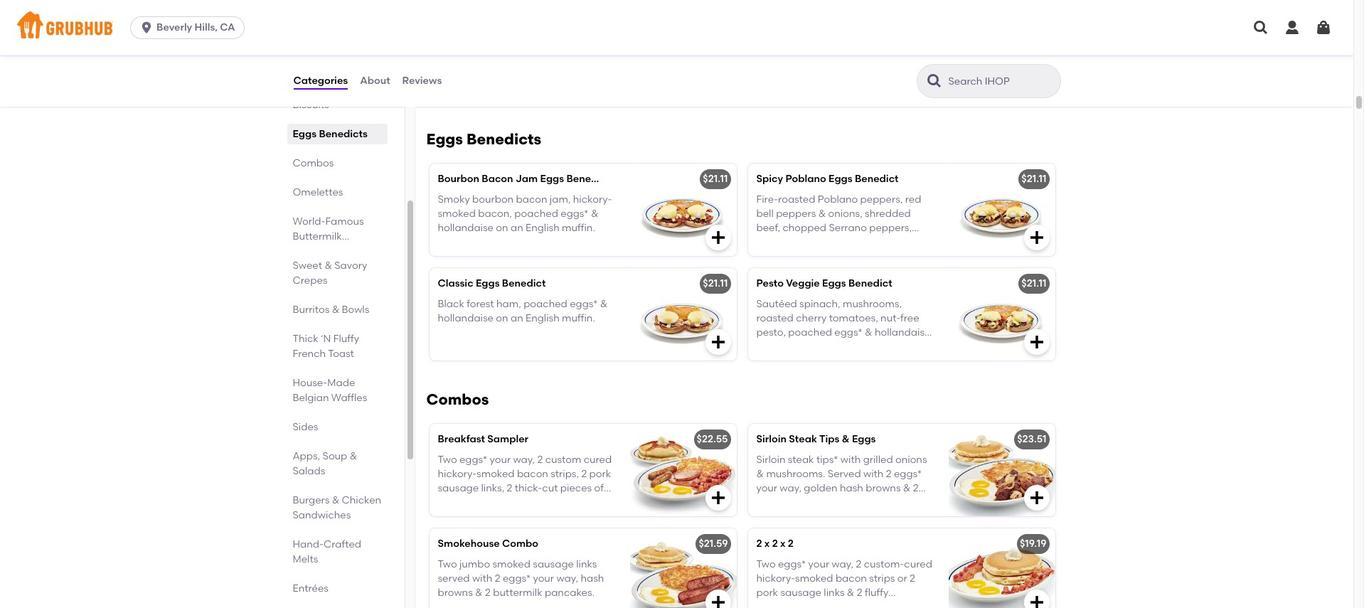 Task type: describe. For each thing, give the bounding box(es) containing it.
bell
[[757, 208, 774, 220]]

ca
[[220, 21, 235, 33]]

categories
[[294, 75, 348, 87]]

with inside the two jumbo smoked sausage links served with 2 eggs* your way, hash browns & 2 buttermilk pancakes.
[[472, 573, 493, 585]]

mushrooms,
[[843, 298, 902, 310]]

pesto
[[757, 278, 784, 290]]

eggs* inside black forest ham, poached eggs* & hollandaise on an english muffin.
[[570, 298, 598, 310]]

on inside black forest ham, poached eggs* & hollandaise on an english muffin.
[[496, 312, 509, 324]]

cherry
[[796, 312, 827, 324]]

warm
[[757, 37, 786, 50]]

beverly hills, ca
[[157, 21, 235, 33]]

cured for pork
[[584, 454, 612, 466]]

bacon inside fresh strawberries & cream biscuit with 2 eggs*, 2 hickory-smoked bacon strips or pork sausage links & hash browns.
[[438, 66, 469, 78]]

search icon image
[[926, 73, 943, 90]]

classic
[[438, 278, 474, 290]]

world-
[[293, 216, 326, 228]]

1 horizontal spatial combos
[[427, 391, 489, 409]]

smoky
[[438, 193, 470, 205]]

0 horizontal spatial eggs benedicts
[[293, 128, 368, 140]]

muffin. inside smoky bourbon bacon jam, hickory- smoked bacon, poached eggs* & hollandaise on an english muffin.
[[562, 222, 596, 234]]

classic eggs benedict
[[438, 278, 546, 290]]

svg image for sirloin steak tips* with grilled onions & mushrooms. served with 2 eggs* your way, golden hash browns & 2 fluffy buttermilk pancakes.
[[710, 490, 727, 507]]

or inside fresh strawberries & cream biscuit with 2 eggs*, 2 hickory-smoked bacon strips or pork sausage links & hash browns.
[[500, 66, 510, 78]]

hollandaise inside fire-roasted poblano peppers, red bell peppers & onions, shredded beef, chopped serrano peppers, poached eggs* & poblano hollandaise on an english muffin.
[[757, 251, 813, 263]]

& inside the two jumbo smoked sausage links served with 2 eggs* your way, hash browns & 2 buttermilk pancakes.
[[475, 587, 483, 599]]

serrano
[[829, 222, 867, 234]]

house-
[[293, 377, 328, 389]]

english inside black forest ham, poached eggs* & hollandaise on an english muffin.
[[526, 312, 560, 324]]

hand-
[[293, 539, 324, 551]]

hand-crafted melts
[[293, 539, 362, 566]]

free
[[901, 312, 920, 324]]

tips*
[[817, 454, 839, 466]]

served for two
[[438, 573, 470, 585]]

mushrooms.
[[767, 468, 826, 480]]

fire-
[[757, 193, 779, 205]]

golden inside the two eggs* your way, 2 custom cured hickory-smoked bacon strips, 2 pork sausage links, 2 thick-cut pieces of ham, golden hash browns & 2 fluffy buttermilk pancakes.
[[465, 497, 499, 509]]

fluffy inside sirloin steak tips* with grilled onions & mushrooms. served with 2 eggs* your way, golden hash browns & 2 fluffy buttermilk pancakes.
[[757, 497, 781, 509]]

pieces
[[561, 483, 592, 495]]

$21.11 for smoky bourbon bacon jam, hickory- smoked bacon, poached eggs* & hollandaise on an english muffin.
[[703, 173, 728, 185]]

bourbon bacon jam eggs benedict
[[438, 173, 611, 185]]

pesto,
[[757, 327, 786, 339]]

roasted inside fire-roasted poblano peppers, red bell peppers & onions, shredded beef, chopped serrano peppers, poached eggs* & poblano hollandaise on an english muffin.
[[779, 193, 816, 205]]

0 horizontal spatial benedicts
[[319, 128, 368, 140]]

salads
[[293, 465, 326, 478]]

$21.11 for black forest ham, poached eggs* & hollandaise on an english muffin.
[[703, 278, 728, 290]]

burritos
[[293, 304, 330, 316]]

spicy poblano eggs benedict image
[[949, 164, 1056, 256]]

famous
[[326, 216, 364, 228]]

benedict up shredded
[[855, 173, 899, 185]]

fluffy inside the two eggs* your way, 2 custom cured hickory-smoked bacon strips, 2 pork sausage links, 2 thick-cut pieces of ham, golden hash browns & 2 fluffy buttermilk pancakes.
[[582, 497, 606, 509]]

eggs up spinach,
[[823, 278, 847, 290]]

$21.11 for sautéed spinach, mushrooms, roasted cherry tomatoes, nut-free pesto, poached eggs* & hollandaise on an english muffin.
[[1022, 278, 1047, 290]]

1 vertical spatial poblano
[[818, 193, 858, 205]]

two for two jumbo smoked sausage links served with 2 eggs* your way, hash browns & 2 buttermilk pancakes.
[[438, 558, 457, 570]]

main navigation navigation
[[0, 0, 1354, 56]]

pancakes
[[293, 246, 340, 258]]

jam
[[516, 173, 538, 185]]

eggs* inside smoky bourbon bacon jam, hickory- smoked bacon, poached eggs* & hollandaise on an english muffin.
[[561, 208, 589, 220]]

two for two eggs* your way, 2 custom cured hickory-smoked bacon strips, 2 pork sausage links, 2 thick-cut pieces of ham, golden hash browns & 2 fluffy buttermilk pancakes.
[[438, 454, 457, 466]]

spicy poblano eggs benedict
[[757, 173, 899, 185]]

eggs down 'biscuits'
[[293, 128, 317, 140]]

tips
[[820, 434, 840, 446]]

made
[[328, 377, 355, 389]]

golden inside sirloin steak tips* with grilled onions & mushrooms. served with 2 eggs* your way, golden hash browns & 2 fluffy buttermilk pancakes.
[[804, 483, 838, 495]]

browns.
[[464, 81, 501, 93]]

with down grilled
[[864, 468, 884, 480]]

buttermilk inside the two jumbo smoked sausage links served with 2 eggs* your way, hash browns & 2 buttermilk pancakes.
[[493, 587, 543, 599]]

pork inside fresh strawberries & cream biscuit with 2 eggs*, 2 hickory-smoked bacon strips or pork sausage links & hash browns.
[[512, 66, 534, 78]]

smoked inside smoky bourbon bacon jam, hickory- smoked bacon, poached eggs* & hollandaise on an english muffin.
[[438, 208, 476, 220]]

way, inside sirloin steak tips* with grilled onions & mushrooms. served with 2 eggs* your way, golden hash browns & 2 fluffy buttermilk pancakes.
[[780, 483, 802, 495]]

poached inside black forest ham, poached eggs* & hollandaise on an english muffin.
[[524, 298, 568, 310]]

chopped
[[783, 222, 827, 234]]

poached inside sautéed spinach, mushrooms, roasted cherry tomatoes, nut-free pesto, poached eggs* & hollandaise on an english muffin.
[[789, 327, 833, 339]]

strips inside fresh strawberries & cream biscuit with 2 eggs*, 2 hickory-smoked bacon strips or pork sausage links & hash browns.
[[472, 66, 498, 78]]

muffin. inside black forest ham, poached eggs* & hollandaise on an english muffin.
[[562, 312, 596, 324]]

two jumbo smoked sausage links served with 2 eggs* your way, hash browns & 2 buttermilk pancakes.
[[438, 558, 604, 599]]

an inside sautéed spinach, mushrooms, roasted cherry tomatoes, nut-free pesto, poached eggs* & hollandaise on an english muffin.
[[771, 341, 784, 353]]

melts
[[293, 554, 318, 566]]

hash inside the two jumbo smoked sausage links served with 2 eggs* your way, hash browns & 2 buttermilk pancakes.
[[581, 573, 604, 585]]

browns inside sirloin steak tips* with grilled onions & mushrooms. served with 2 eggs* your way, golden hash browns & 2 fluffy buttermilk pancakes.
[[866, 483, 901, 495]]

chicken
[[342, 495, 382, 507]]

poached inside smoky bourbon bacon jam, hickory- smoked bacon, poached eggs* & hollandaise on an english muffin.
[[515, 208, 559, 220]]

pancakes. inside two eggs* your way, 2 custom-cured hickory-smoked bacon strips or 2 pork sausage links & 2 fluffy buttermilk pancakes.
[[809, 602, 858, 608]]

poached inside fire-roasted poblano peppers, red bell peppers & onions, shredded beef, chopped serrano peppers, poached eggs* & poblano hollandaise on an english muffin.
[[757, 237, 801, 249]]

eggs up bourbon
[[427, 130, 463, 148]]

entrées
[[293, 583, 329, 595]]

veggie
[[786, 278, 820, 290]]

smoked inside two eggs* your way, 2 custom-cured hickory-smoked bacon strips or 2 pork sausage links & 2 fluffy buttermilk pancakes.
[[796, 573, 834, 585]]

smoked inside the two eggs* your way, 2 custom cured hickory-smoked bacon strips, 2 pork sausage links, 2 thick-cut pieces of ham, golden hash browns & 2 fluffy buttermilk pancakes.
[[477, 468, 515, 480]]

your inside sirloin steak tips* with grilled onions & mushrooms. served with 2 eggs* your way, golden hash browns & 2 fluffy buttermilk pancakes.
[[757, 483, 778, 495]]

reviews
[[402, 75, 442, 87]]

your inside the two jumbo smoked sausage links served with 2 eggs* your way, hash browns & 2 buttermilk pancakes.
[[533, 573, 554, 585]]

svg image for two eggs* your way, 2 custom-cured hickory-smoked bacon strips or 2 pork sausage links & 2 fluffy buttermilk pancakes.
[[710, 594, 727, 608]]

omelettes
[[293, 186, 343, 199]]

grilled
[[864, 454, 894, 466]]

custom-
[[864, 558, 905, 570]]

2 x 2 x 2 image
[[949, 529, 1056, 608]]

buttermilk inside sirloin steak tips* with grilled onions & mushrooms. served with 2 eggs* your way, golden hash browns & 2 fluffy buttermilk pancakes.
[[783, 497, 832, 509]]

forest
[[467, 298, 494, 310]]

of
[[595, 483, 604, 495]]

toast
[[328, 348, 354, 360]]

hollandaise inside sautéed spinach, mushrooms, roasted cherry tomatoes, nut-free pesto, poached eggs* & hollandaise on an english muffin.
[[875, 327, 931, 339]]

hills,
[[195, 21, 218, 33]]

an inside black forest ham, poached eggs* & hollandaise on an english muffin.
[[511, 312, 524, 324]]

sandwiches
[[293, 510, 351, 522]]

1 horizontal spatial eggs benedicts
[[427, 130, 542, 148]]

warm & flaky buttermilk biscuit served with whipped real butter.
[[757, 37, 911, 64]]

& inside the two eggs* your way, 2 custom cured hickory-smoked bacon strips, 2 pork sausage links, 2 thick-cut pieces of ham, golden hash browns & 2 fluffy buttermilk pancakes.
[[564, 497, 572, 509]]

browns inside the two eggs* your way, 2 custom cured hickory-smoked bacon strips, 2 pork sausage links, 2 thick-cut pieces of ham, golden hash browns & 2 fluffy buttermilk pancakes.
[[527, 497, 562, 509]]

black forest ham, poached eggs* & hollandaise on an english muffin.
[[438, 298, 608, 324]]

your inside the two eggs* your way, 2 custom cured hickory-smoked bacon strips, 2 pork sausage links, 2 thick-cut pieces of ham, golden hash browns & 2 fluffy buttermilk pancakes.
[[490, 454, 511, 466]]

about
[[360, 75, 390, 87]]

english inside smoky bourbon bacon jam, hickory- smoked bacon, poached eggs* & hollandaise on an english muffin.
[[526, 222, 560, 234]]

reviews button
[[402, 56, 443, 107]]

nut-
[[881, 312, 901, 324]]

jam,
[[550, 193, 571, 205]]

benedict up black forest ham, poached eggs* & hollandaise on an english muffin.
[[502, 278, 546, 290]]

eggs* inside the two eggs* your way, 2 custom cured hickory-smoked bacon strips, 2 pork sausage links, 2 thick-cut pieces of ham, golden hash browns & 2 fluffy buttermilk pancakes.
[[460, 454, 488, 466]]

with inside warm & flaky buttermilk biscuit served with whipped real butter.
[[791, 52, 812, 64]]

muffin. inside sautéed spinach, mushrooms, roasted cherry tomatoes, nut-free pesto, poached eggs* & hollandaise on an english muffin.
[[823, 341, 856, 353]]

bacon
[[482, 173, 514, 185]]

beef,
[[757, 222, 781, 234]]

smoked inside fresh strawberries & cream biscuit with 2 eggs*, 2 hickory-smoked bacon strips or pork sausage links & hash browns.
[[547, 52, 585, 64]]

'n
[[321, 333, 331, 345]]

links inside two eggs* your way, 2 custom-cured hickory-smoked bacon strips or 2 pork sausage links & 2 fluffy buttermilk pancakes.
[[824, 587, 845, 599]]

sausage inside the two eggs* your way, 2 custom cured hickory-smoked bacon strips, 2 pork sausage links, 2 thick-cut pieces of ham, golden hash browns & 2 fluffy buttermilk pancakes.
[[438, 483, 479, 495]]

links inside fresh strawberries & cream biscuit with 2 eggs*, 2 hickory-smoked bacon strips or pork sausage links & hash browns.
[[580, 66, 600, 78]]

cream
[[539, 37, 573, 50]]

buttermilk inside the two eggs* your way, 2 custom cured hickory-smoked bacon strips, 2 pork sausage links, 2 thick-cut pieces of ham, golden hash browns & 2 fluffy buttermilk pancakes.
[[438, 512, 487, 524]]

links,
[[481, 483, 505, 495]]

beverly hills, ca button
[[130, 16, 250, 39]]

fresh
[[438, 37, 464, 50]]

beverly
[[157, 21, 192, 33]]

sausage inside fresh strawberries & cream biscuit with 2 eggs*, 2 hickory-smoked bacon strips or pork sausage links & hash browns.
[[536, 66, 577, 78]]

onions
[[896, 454, 928, 466]]

thick
[[293, 333, 319, 345]]

fluffy
[[334, 333, 359, 345]]

hickory- inside the two eggs* your way, 2 custom cured hickory-smoked bacon strips, 2 pork sausage links, 2 thick-cut pieces of ham, golden hash browns & 2 fluffy buttermilk pancakes.
[[438, 468, 477, 480]]

real
[[858, 52, 877, 64]]

eggs* inside the two jumbo smoked sausage links served with 2 eggs* your way, hash browns & 2 buttermilk pancakes.
[[503, 573, 531, 585]]

an inside fire-roasted poblano peppers, red bell peppers & onions, shredded beef, chopped serrano peppers, poached eggs* & poblano hollandaise on an english muffin.
[[830, 251, 842, 263]]

& inside world-famous buttermilk pancakes sweet & savory crepes
[[325, 260, 332, 272]]

eggs up the onions,
[[829, 173, 853, 185]]

smokehouse combo
[[438, 538, 539, 550]]

biscuits
[[293, 99, 329, 111]]

cured for 2
[[905, 558, 933, 570]]

crafted
[[324, 539, 362, 551]]

$21.59
[[699, 538, 728, 550]]

$22.55
[[697, 434, 728, 446]]

ham, inside the two eggs* your way, 2 custom cured hickory-smoked bacon strips, 2 pork sausage links, 2 thick-cut pieces of ham, golden hash browns & 2 fluffy buttermilk pancakes.
[[438, 497, 463, 509]]

crepes
[[293, 275, 328, 287]]

Search IHOP search field
[[948, 75, 1056, 88]]

svg image inside beverly hills, ca button
[[140, 21, 154, 35]]

your inside two eggs* your way, 2 custom-cured hickory-smoked bacon strips or 2 pork sausage links & 2 fluffy buttermilk pancakes.
[[809, 558, 830, 570]]

on inside sautéed spinach, mushrooms, roasted cherry tomatoes, nut-free pesto, poached eggs* & hollandaise on an english muffin.
[[757, 341, 769, 353]]

onions,
[[829, 208, 863, 220]]

belgian
[[293, 392, 329, 404]]



Task type: vqa. For each thing, say whether or not it's contained in the screenshot.
the bottommost flavors
no



Task type: locate. For each thing, give the bounding box(es) containing it.
your down mushrooms. on the bottom
[[757, 483, 778, 495]]

bacon down custom- at bottom
[[836, 573, 867, 585]]

cured
[[584, 454, 612, 466], [905, 558, 933, 570]]

sirloin for sirloin steak tips & eggs
[[757, 434, 787, 446]]

apps, soup & salads
[[293, 450, 357, 478]]

hickory- down cream
[[509, 52, 547, 64]]

smoked
[[547, 52, 585, 64], [438, 208, 476, 220], [477, 468, 515, 480], [493, 558, 531, 570], [796, 573, 834, 585]]

1 vertical spatial served
[[438, 573, 470, 585]]

poached down jam,
[[515, 208, 559, 220]]

golden down served
[[804, 483, 838, 495]]

$23.51
[[1018, 434, 1047, 446]]

sides
[[293, 421, 318, 433]]

eggs benedicts up 'bacon'
[[427, 130, 542, 148]]

1 horizontal spatial browns
[[527, 497, 562, 509]]

1 horizontal spatial cured
[[905, 558, 933, 570]]

0 horizontal spatial cured
[[584, 454, 612, 466]]

pork up of
[[590, 468, 611, 480]]

hickory- inside two eggs* your way, 2 custom-cured hickory-smoked bacon strips or 2 pork sausage links & 2 fluffy buttermilk pancakes.
[[757, 573, 796, 585]]

fluffy down custom- at bottom
[[865, 587, 889, 599]]

sweet
[[293, 260, 322, 272]]

1 horizontal spatial x
[[781, 538, 786, 550]]

thick 'n fluffy french toast
[[293, 333, 359, 360]]

breakfast sampler image
[[630, 424, 737, 517]]

bacon inside two eggs* your way, 2 custom-cured hickory-smoked bacon strips or 2 pork sausage links & 2 fluffy buttermilk pancakes.
[[836, 573, 867, 585]]

poblano down serrano
[[843, 237, 883, 249]]

pork inside the two eggs* your way, 2 custom cured hickory-smoked bacon strips, 2 pork sausage links, 2 thick-cut pieces of ham, golden hash browns & 2 fluffy buttermilk pancakes.
[[590, 468, 611, 480]]

browns down cut
[[527, 497, 562, 509]]

1 vertical spatial links
[[577, 558, 597, 570]]

two down breakfast
[[438, 454, 457, 466]]

biscuit
[[575, 37, 607, 50]]

new buttermilk biscuit image
[[949, 8, 1056, 101]]

2 x from the left
[[781, 538, 786, 550]]

breakfast
[[438, 434, 485, 446]]

links inside the two jumbo smoked sausage links served with 2 eggs* your way, hash browns & 2 buttermilk pancakes.
[[577, 558, 597, 570]]

your
[[490, 454, 511, 466], [757, 483, 778, 495], [809, 558, 830, 570], [533, 573, 554, 585]]

pancakes. inside the two eggs* your way, 2 custom cured hickory-smoked bacon strips, 2 pork sausage links, 2 thick-cut pieces of ham, golden hash browns & 2 fluffy buttermilk pancakes.
[[490, 512, 540, 524]]

bacon down jam
[[516, 193, 548, 205]]

hickory- inside smoky bourbon bacon jam, hickory- smoked bacon, poached eggs* & hollandaise on an english muffin.
[[573, 193, 612, 205]]

buttermilk down mushrooms. on the bottom
[[783, 497, 832, 509]]

1 horizontal spatial or
[[898, 573, 908, 585]]

& inside the apps, soup & salads
[[350, 450, 357, 463]]

1 vertical spatial sirloin
[[757, 454, 786, 466]]

0 horizontal spatial strips
[[472, 66, 498, 78]]

bourbon
[[438, 173, 480, 185]]

golden down the links,
[[465, 497, 499, 509]]

or down custom- at bottom
[[898, 573, 908, 585]]

0 vertical spatial or
[[500, 66, 510, 78]]

two eggs* your way, 2 custom cured hickory-smoked bacon strips, 2 pork sausage links, 2 thick-cut pieces of ham, golden hash browns & 2 fluffy buttermilk pancakes.
[[438, 454, 612, 524]]

bacon,
[[478, 208, 512, 220]]

english down cherry
[[787, 341, 820, 353]]

english down classic eggs benedict
[[526, 312, 560, 324]]

ham, down classic eggs benedict
[[497, 298, 521, 310]]

english inside sautéed spinach, mushrooms, roasted cherry tomatoes, nut-free pesto, poached eggs* & hollandaise on an english muffin.
[[787, 341, 820, 353]]

2 vertical spatial pork
[[757, 587, 779, 599]]

with down flaky
[[791, 52, 812, 64]]

served inside the two jumbo smoked sausage links served with 2 eggs* your way, hash browns & 2 buttermilk pancakes.
[[438, 573, 470, 585]]

0 vertical spatial combos
[[293, 157, 334, 169]]

hickory- down 2 x 2 x 2
[[757, 573, 796, 585]]

1 vertical spatial combos
[[427, 391, 489, 409]]

apps,
[[293, 450, 320, 463]]

poblano up peppers
[[786, 173, 827, 185]]

combo
[[502, 538, 539, 550]]

0 vertical spatial cured
[[584, 454, 612, 466]]

hollandaise down black
[[438, 312, 494, 324]]

& inside sautéed spinach, mushrooms, roasted cherry tomatoes, nut-free pesto, poached eggs* & hollandaise on an english muffin.
[[865, 327, 873, 339]]

buttermilk inside two eggs* your way, 2 custom-cured hickory-smoked bacon strips or 2 pork sausage links & 2 fluffy buttermilk pancakes.
[[757, 602, 806, 608]]

1 horizontal spatial strips
[[870, 573, 896, 585]]

0 horizontal spatial fluffy
[[582, 497, 606, 509]]

shredded
[[865, 208, 911, 220]]

hash inside sirloin steak tips* with grilled onions & mushrooms. served with 2 eggs* your way, golden hash browns & 2 fluffy buttermilk pancakes.
[[840, 483, 864, 495]]

hickory- down breakfast
[[438, 468, 477, 480]]

about button
[[359, 56, 391, 107]]

eggs up forest
[[476, 278, 500, 290]]

bacon inside the two eggs* your way, 2 custom cured hickory-smoked bacon strips, 2 pork sausage links, 2 thick-cut pieces of ham, golden hash browns & 2 fluffy buttermilk pancakes.
[[517, 468, 549, 480]]

hickory- inside fresh strawberries & cream biscuit with 2 eggs*, 2 hickory-smoked bacon strips or pork sausage links & hash browns.
[[509, 52, 547, 64]]

sirloin for sirloin steak tips* with grilled onions & mushrooms. served with 2 eggs* your way, golden hash browns & 2 fluffy buttermilk pancakes.
[[757, 454, 786, 466]]

two inside two eggs* your way, 2 custom-cured hickory-smoked bacon strips or 2 pork sausage links & 2 fluffy buttermilk pancakes.
[[757, 558, 776, 570]]

hash inside fresh strawberries & cream biscuit with 2 eggs*, 2 hickory-smoked bacon strips or pork sausage links & hash browns.
[[438, 81, 461, 93]]

two left jumbo
[[438, 558, 457, 570]]

buttermilk inside warm & flaky buttermilk biscuit served with whipped real butter.
[[826, 37, 875, 50]]

eggs* inside two eggs* your way, 2 custom-cured hickory-smoked bacon strips or 2 pork sausage links & 2 fluffy buttermilk pancakes.
[[778, 558, 806, 570]]

hollandaise down free
[[875, 327, 931, 339]]

2 vertical spatial links
[[824, 587, 845, 599]]

2 horizontal spatial browns
[[866, 483, 901, 495]]

1 vertical spatial browns
[[527, 497, 562, 509]]

2 x 2 x 2
[[757, 538, 794, 550]]

2 sirloin from the top
[[757, 454, 786, 466]]

hollandaise inside smoky bourbon bacon jam, hickory- smoked bacon, poached eggs* & hollandaise on an english muffin.
[[438, 222, 494, 234]]

& inside warm & flaky buttermilk biscuit served with whipped real butter.
[[789, 37, 796, 50]]

on down classic eggs benedict
[[496, 312, 509, 324]]

eggs* inside sautéed spinach, mushrooms, roasted cherry tomatoes, nut-free pesto, poached eggs* & hollandaise on an english muffin.
[[835, 327, 863, 339]]

& inside two eggs* your way, 2 custom-cured hickory-smoked bacon strips or 2 pork sausage links & 2 fluffy buttermilk pancakes.
[[847, 587, 855, 599]]

pork inside two eggs* your way, 2 custom-cured hickory-smoked bacon strips or 2 pork sausage links & 2 fluffy buttermilk pancakes.
[[757, 587, 779, 599]]

or inside two eggs* your way, 2 custom-cured hickory-smoked bacon strips or 2 pork sausage links & 2 fluffy buttermilk pancakes.
[[898, 573, 908, 585]]

1 vertical spatial golden
[[465, 497, 499, 509]]

house-made belgian waffles
[[293, 377, 367, 404]]

sausage left the links,
[[438, 483, 479, 495]]

pesto veggie eggs benedict
[[757, 278, 893, 290]]

hickory- right jam,
[[573, 193, 612, 205]]

hash inside the two eggs* your way, 2 custom cured hickory-smoked bacon strips, 2 pork sausage links, 2 thick-cut pieces of ham, golden hash browns & 2 fluffy buttermilk pancakes.
[[501, 497, 525, 509]]

served inside warm & flaky buttermilk biscuit served with whipped real butter.
[[757, 52, 789, 64]]

1 horizontal spatial fluffy
[[757, 497, 781, 509]]

pork down 2 x 2 x 2
[[757, 587, 779, 599]]

way, inside the two eggs* your way, 2 custom cured hickory-smoked bacon strips, 2 pork sausage links, 2 thick-cut pieces of ham, golden hash browns & 2 fluffy buttermilk pancakes.
[[513, 454, 535, 466]]

way, inside two eggs* your way, 2 custom-cured hickory-smoked bacon strips or 2 pork sausage links & 2 fluffy buttermilk pancakes.
[[832, 558, 854, 570]]

new fresh strawberries & cream biscuit combo image
[[630, 8, 737, 101]]

buttermilk up smokehouse
[[438, 512, 487, 524]]

links
[[580, 66, 600, 78], [577, 558, 597, 570], [824, 587, 845, 599]]

ham, up smokehouse
[[438, 497, 463, 509]]

0 vertical spatial golden
[[804, 483, 838, 495]]

french
[[293, 348, 326, 360]]

svg image
[[1284, 19, 1302, 36], [1316, 19, 1333, 36], [140, 21, 154, 35], [710, 229, 727, 246], [1029, 229, 1046, 246], [1029, 334, 1046, 351], [1029, 594, 1046, 608]]

0 vertical spatial pork
[[512, 66, 534, 78]]

0 horizontal spatial x
[[765, 538, 770, 550]]

combos up the omelettes
[[293, 157, 334, 169]]

peppers, up shredded
[[861, 193, 903, 205]]

two inside the two eggs* your way, 2 custom cured hickory-smoked bacon strips, 2 pork sausage links, 2 thick-cut pieces of ham, golden hash browns & 2 fluffy buttermilk pancakes.
[[438, 454, 457, 466]]

fluffy down of
[[582, 497, 606, 509]]

1 x from the left
[[765, 538, 770, 550]]

strips
[[472, 66, 498, 78], [870, 573, 896, 585]]

sampler
[[488, 434, 529, 446]]

english
[[526, 222, 560, 234], [845, 251, 879, 263], [526, 312, 560, 324], [787, 341, 820, 353]]

bourbon
[[473, 193, 514, 205]]

smoky bourbon bacon jam, hickory- smoked bacon, poached eggs* & hollandaise on an english muffin.
[[438, 193, 612, 234]]

strips down eggs*,
[[472, 66, 498, 78]]

on inside smoky bourbon bacon jam, hickory- smoked bacon, poached eggs* & hollandaise on an english muffin.
[[496, 222, 509, 234]]

on
[[496, 222, 509, 234], [815, 251, 827, 263], [496, 312, 509, 324], [757, 341, 769, 353]]

fluffy down mushrooms. on the bottom
[[757, 497, 781, 509]]

bacon down fresh at top
[[438, 66, 469, 78]]

2 horizontal spatial pork
[[757, 587, 779, 599]]

0 vertical spatial roasted
[[779, 193, 816, 205]]

english inside fire-roasted poblano peppers, red bell peppers & onions, shredded beef, chopped serrano peppers, poached eggs* & poblano hollandaise on an english muffin.
[[845, 251, 879, 263]]

peppers, down shredded
[[870, 222, 912, 234]]

eggs* inside sirloin steak tips* with grilled onions & mushrooms. served with 2 eggs* your way, golden hash browns & 2 fluffy buttermilk pancakes.
[[894, 468, 922, 480]]

1 vertical spatial peppers,
[[870, 222, 912, 234]]

1 horizontal spatial pork
[[590, 468, 611, 480]]

on down the pesto,
[[757, 341, 769, 353]]

$21.11 for fire-roasted poblano peppers, red bell peppers & onions, shredded beef, chopped serrano peppers, poached eggs* & poblano hollandaise on an english muffin.
[[1022, 173, 1047, 185]]

served for warm
[[757, 52, 789, 64]]

0 horizontal spatial pork
[[512, 66, 534, 78]]

butter.
[[879, 52, 911, 64]]

tomatoes,
[[830, 312, 879, 324]]

roasted down sautéed
[[757, 312, 794, 324]]

0 horizontal spatial or
[[500, 66, 510, 78]]

eggs* inside fire-roasted poblano peppers, red bell peppers & onions, shredded beef, chopped serrano peppers, poached eggs* & poblano hollandaise on an english muffin.
[[803, 237, 831, 249]]

1 vertical spatial cured
[[905, 558, 933, 570]]

buttermilk down combo
[[493, 587, 543, 599]]

roasted inside sautéed spinach, mushrooms, roasted cherry tomatoes, nut-free pesto, poached eggs* & hollandaise on an english muffin.
[[757, 312, 794, 324]]

buttermilk
[[826, 37, 875, 50], [783, 497, 832, 509], [438, 512, 487, 524], [493, 587, 543, 599], [757, 602, 806, 608]]

smokehouse combo image
[[630, 529, 737, 608]]

smoked inside the two jumbo smoked sausage links served with 2 eggs* your way, hash browns & 2 buttermilk pancakes.
[[493, 558, 531, 570]]

hollandaise inside black forest ham, poached eggs* & hollandaise on an english muffin.
[[438, 312, 494, 324]]

steak
[[789, 434, 818, 446]]

browns down grilled
[[866, 483, 901, 495]]

roasted up peppers
[[779, 193, 816, 205]]

benedicts down 'biscuits'
[[319, 128, 368, 140]]

bowls
[[342, 304, 370, 316]]

categories button
[[293, 56, 349, 107]]

0 vertical spatial poblano
[[786, 173, 827, 185]]

0 vertical spatial sirloin
[[757, 434, 787, 446]]

bacon up thick-
[[517, 468, 549, 480]]

poached down the beef, at right
[[757, 237, 801, 249]]

poached down classic eggs benedict
[[524, 298, 568, 310]]

an up 'pesto veggie eggs benedict'
[[830, 251, 842, 263]]

sausage down cream
[[536, 66, 577, 78]]

custom
[[546, 454, 582, 466]]

svg image
[[1253, 19, 1270, 36], [710, 334, 727, 351], [710, 490, 727, 507], [1029, 490, 1046, 507], [710, 594, 727, 608]]

fluffy
[[582, 497, 606, 509], [757, 497, 781, 509], [865, 587, 889, 599]]

fresh strawberries & cream biscuit with 2 eggs*, 2 hickory-smoked bacon strips or pork sausage links & hash browns.
[[438, 37, 610, 93]]

two inside the two jumbo smoked sausage links served with 2 eggs* your way, hash browns & 2 buttermilk pancakes.
[[438, 558, 457, 570]]

benedict
[[567, 173, 611, 185], [855, 173, 899, 185], [502, 278, 546, 290], [849, 278, 893, 290]]

sirloin steak tips & eggs image
[[949, 424, 1056, 517]]

english down serrano
[[845, 251, 879, 263]]

$19.19
[[1020, 538, 1047, 550]]

black
[[438, 298, 465, 310]]

1 vertical spatial ham,
[[438, 497, 463, 509]]

on inside fire-roasted poblano peppers, red bell peppers & onions, shredded beef, chopped serrano peppers, poached eggs* & poblano hollandaise on an english muffin.
[[815, 251, 827, 263]]

your down combo
[[533, 573, 554, 585]]

1 horizontal spatial benedicts
[[467, 130, 542, 148]]

& inside black forest ham, poached eggs* & hollandaise on an english muffin.
[[600, 298, 608, 310]]

hollandaise up pesto on the right top of the page
[[757, 251, 813, 263]]

with down fresh at top
[[438, 52, 458, 64]]

an inside smoky bourbon bacon jam, hickory- smoked bacon, poached eggs* & hollandaise on an english muffin.
[[511, 222, 524, 234]]

0 horizontal spatial combos
[[293, 157, 334, 169]]

1 vertical spatial roasted
[[757, 312, 794, 324]]

benedict up mushrooms,
[[849, 278, 893, 290]]

benedicts up 'bacon'
[[467, 130, 542, 148]]

biscuit
[[878, 37, 909, 50]]

sautéed
[[757, 298, 798, 310]]

ham,
[[497, 298, 521, 310], [438, 497, 463, 509]]

your left custom- at bottom
[[809, 558, 830, 570]]

2 vertical spatial poblano
[[843, 237, 883, 249]]

0 horizontal spatial golden
[[465, 497, 499, 509]]

sirloin up mushrooms. on the bottom
[[757, 454, 786, 466]]

eggs up grilled
[[852, 434, 876, 446]]

warm & flaky buttermilk biscuit served with whipped real butter. button
[[748, 8, 1056, 101]]

with up served
[[841, 454, 861, 466]]

eggs benedicts down 'biscuits'
[[293, 128, 368, 140]]

two eggs* your way, 2 custom-cured hickory-smoked bacon strips or 2 pork sausage links & 2 fluffy buttermilk pancakes.
[[757, 558, 933, 608]]

fluffy inside two eggs* your way, 2 custom-cured hickory-smoked bacon strips or 2 pork sausage links & 2 fluffy buttermilk pancakes.
[[865, 587, 889, 599]]

hollandaise down the smoky
[[438, 222, 494, 234]]

benedicts
[[319, 128, 368, 140], [467, 130, 542, 148]]

peppers
[[776, 208, 816, 220]]

browns inside the two jumbo smoked sausage links served with 2 eggs* your way, hash browns & 2 buttermilk pancakes.
[[438, 587, 473, 599]]

& inside burgers & chicken sandwiches
[[332, 495, 340, 507]]

on up 'pesto veggie eggs benedict'
[[815, 251, 827, 263]]

browns
[[866, 483, 901, 495], [527, 497, 562, 509], [438, 587, 473, 599]]

waffles
[[332, 392, 367, 404]]

with down jumbo
[[472, 573, 493, 585]]

0 horizontal spatial served
[[438, 573, 470, 585]]

classic eggs benedict image
[[630, 269, 737, 361]]

flaky
[[799, 37, 823, 50]]

served down warm
[[757, 52, 789, 64]]

with inside fresh strawberries & cream biscuit with 2 eggs*, 2 hickory-smoked bacon strips or pork sausage links & hash browns.
[[438, 52, 458, 64]]

0 vertical spatial strips
[[472, 66, 498, 78]]

sausage inside two eggs* your way, 2 custom-cured hickory-smoked bacon strips or 2 pork sausage links & 2 fluffy buttermilk pancakes.
[[781, 587, 822, 599]]

1 horizontal spatial served
[[757, 52, 789, 64]]

2 vertical spatial browns
[[438, 587, 473, 599]]

1 horizontal spatial golden
[[804, 483, 838, 495]]

poblano
[[786, 173, 827, 185], [818, 193, 858, 205], [843, 237, 883, 249]]

pork down the strawberries
[[512, 66, 534, 78]]

sirloin left steak
[[757, 434, 787, 446]]

benedict up jam,
[[567, 173, 611, 185]]

0 vertical spatial ham,
[[497, 298, 521, 310]]

sirloin inside sirloin steak tips* with grilled onions & mushrooms. served with 2 eggs* your way, golden hash browns & 2 fluffy buttermilk pancakes.
[[757, 454, 786, 466]]

muffin. inside fire-roasted poblano peppers, red bell peppers & onions, shredded beef, chopped serrano peppers, poached eggs* & poblano hollandaise on an english muffin.
[[881, 251, 914, 263]]

served
[[757, 52, 789, 64], [438, 573, 470, 585]]

jumbo
[[460, 558, 490, 570]]

0 vertical spatial links
[[580, 66, 600, 78]]

an down classic eggs benedict
[[511, 312, 524, 324]]

eggs up jam,
[[541, 173, 564, 185]]

browns down jumbo
[[438, 587, 473, 599]]

1 horizontal spatial ham,
[[497, 298, 521, 310]]

whipped
[[814, 52, 856, 64]]

pancakes. inside sirloin steak tips* with grilled onions & mushrooms. served with 2 eggs* your way, golden hash browns & 2 fluffy buttermilk pancakes.
[[835, 497, 885, 509]]

combos
[[293, 157, 334, 169], [427, 391, 489, 409]]

1 vertical spatial strips
[[870, 573, 896, 585]]

strips inside two eggs* your way, 2 custom-cured hickory-smoked bacon strips or 2 pork sausage links & 2 fluffy buttermilk pancakes.
[[870, 573, 896, 585]]

1 vertical spatial pork
[[590, 468, 611, 480]]

burritos & bowls
[[293, 304, 370, 316]]

soup
[[323, 450, 347, 463]]

your down sampler
[[490, 454, 511, 466]]

an down the bacon,
[[511, 222, 524, 234]]

roasted
[[779, 193, 816, 205], [757, 312, 794, 324]]

buttermilk up whipped at the right top
[[826, 37, 875, 50]]

sausage inside the two jumbo smoked sausage links served with 2 eggs* your way, hash browns & 2 buttermilk pancakes.
[[533, 558, 574, 570]]

or up browns.
[[500, 66, 510, 78]]

0 vertical spatial peppers,
[[861, 193, 903, 205]]

an down the pesto,
[[771, 341, 784, 353]]

cured inside the two eggs* your way, 2 custom cured hickory-smoked bacon strips, 2 pork sausage links, 2 thick-cut pieces of ham, golden hash browns & 2 fluffy buttermilk pancakes.
[[584, 454, 612, 466]]

2
[[461, 52, 466, 64], [501, 52, 506, 64], [538, 454, 543, 466], [582, 468, 587, 480], [887, 468, 892, 480], [507, 483, 513, 495], [914, 483, 919, 495], [574, 497, 580, 509], [757, 538, 763, 550], [773, 538, 778, 550], [788, 538, 794, 550], [856, 558, 862, 570], [495, 573, 501, 585], [910, 573, 916, 585], [485, 587, 491, 599], [857, 587, 863, 599]]

x
[[765, 538, 770, 550], [781, 538, 786, 550]]

steak
[[788, 454, 814, 466]]

world-famous buttermilk pancakes sweet & savory crepes
[[293, 216, 367, 287]]

strips,
[[551, 468, 579, 480]]

sausage down combo
[[533, 558, 574, 570]]

way, inside the two jumbo smoked sausage links served with 2 eggs* your way, hash browns & 2 buttermilk pancakes.
[[557, 573, 579, 585]]

two
[[438, 454, 457, 466], [438, 558, 457, 570], [757, 558, 776, 570]]

pancakes. inside the two jumbo smoked sausage links served with 2 eggs* your way, hash browns & 2 buttermilk pancakes.
[[545, 587, 595, 599]]

bacon inside smoky bourbon bacon jam, hickory- smoked bacon, poached eggs* & hollandaise on an english muffin.
[[516, 193, 548, 205]]

svg image inside main navigation navigation
[[1253, 19, 1270, 36]]

svg image for sautéed spinach, mushrooms, roasted cherry tomatoes, nut-free pesto, poached eggs* & hollandaise on an english muffin.
[[710, 334, 727, 351]]

on down the bacon,
[[496, 222, 509, 234]]

2 horizontal spatial fluffy
[[865, 587, 889, 599]]

ham, inside black forest ham, poached eggs* & hollandaise on an english muffin.
[[497, 298, 521, 310]]

poblano up the onions,
[[818, 193, 858, 205]]

thick-
[[515, 483, 542, 495]]

1 vertical spatial or
[[898, 573, 908, 585]]

& inside smoky bourbon bacon jam, hickory- smoked bacon, poached eggs* & hollandaise on an english muffin.
[[591, 208, 599, 220]]

sausage
[[536, 66, 577, 78], [438, 483, 479, 495], [533, 558, 574, 570], [781, 587, 822, 599]]

breakfast sampler
[[438, 434, 529, 446]]

0 vertical spatial served
[[757, 52, 789, 64]]

0 horizontal spatial ham,
[[438, 497, 463, 509]]

poached down cherry
[[789, 327, 833, 339]]

two for two eggs* your way, 2 custom-cured hickory-smoked bacon strips or 2 pork sausage links & 2 fluffy buttermilk pancakes.
[[757, 558, 776, 570]]

pork
[[512, 66, 534, 78], [590, 468, 611, 480], [757, 587, 779, 599]]

english down jam,
[[526, 222, 560, 234]]

served down jumbo
[[438, 573, 470, 585]]

0 vertical spatial browns
[[866, 483, 901, 495]]

strips down custom- at bottom
[[870, 573, 896, 585]]

eggs*,
[[469, 52, 498, 64]]

burgers
[[293, 495, 330, 507]]

burgers & chicken sandwiches
[[293, 495, 382, 522]]

cut
[[542, 483, 558, 495]]

combos up breakfast
[[427, 391, 489, 409]]

buttermilk
[[293, 231, 342, 243]]

0 horizontal spatial browns
[[438, 587, 473, 599]]

1 sirloin from the top
[[757, 434, 787, 446]]

buttermilk down 2 x 2 x 2
[[757, 602, 806, 608]]

served
[[828, 468, 862, 480]]

two down 2 x 2 x 2
[[757, 558, 776, 570]]

bourbon bacon jam eggs benedict image
[[630, 164, 737, 256]]

pesto veggie eggs benedict image
[[949, 269, 1056, 361]]

sautéed spinach, mushrooms, roasted cherry tomatoes, nut-free pesto, poached eggs* & hollandaise on an english muffin.
[[757, 298, 931, 353]]

sausage down 2 x 2 x 2
[[781, 587, 822, 599]]



